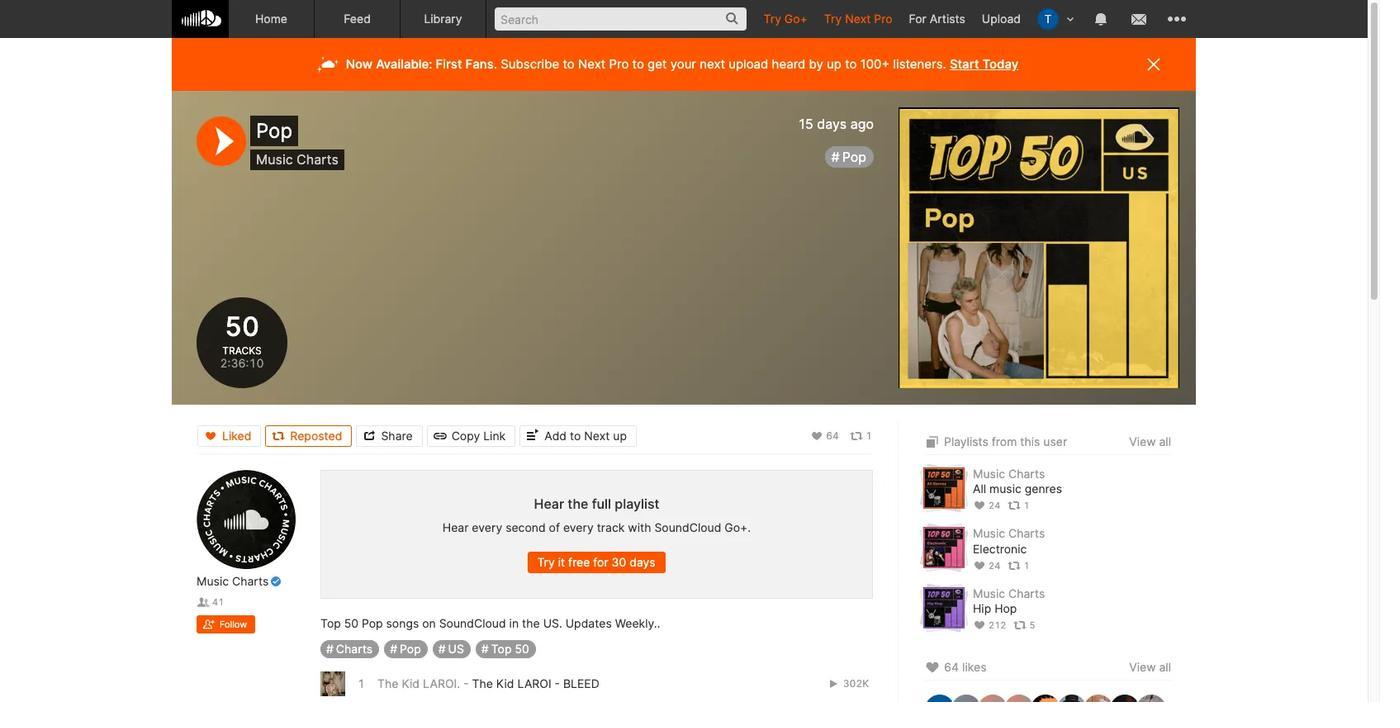Task type: locate. For each thing, give the bounding box(es) containing it.
0 vertical spatial 1 link
[[850, 429, 873, 443]]

0 horizontal spatial try
[[537, 556, 555, 570]]

0 horizontal spatial pro
[[609, 56, 629, 72]]

1 vertical spatial 24
[[989, 560, 1001, 572]]

now available: first fans. subscribe to next pro to get your next upload heard by up to 100+ listeners. start today
[[346, 56, 1019, 72]]

0 horizontal spatial soundcloud
[[439, 617, 506, 631]]

charts for music charts all music genres
[[1009, 467, 1046, 481]]

top
[[321, 617, 341, 631], [491, 642, 512, 656]]

hear left second
[[443, 520, 469, 534]]

playlist stats element containing 212
[[973, 617, 1172, 635]]

2 24 link from the top
[[973, 560, 1001, 572]]

0 vertical spatial view all
[[1130, 435, 1172, 449]]

1 right 64 link
[[866, 429, 873, 442]]

soundcloud right 'with'
[[655, 520, 722, 534]]

2 view all from the top
[[1130, 660, 1172, 674]]

0 vertical spatial pop link
[[825, 147, 874, 168]]

1 horizontal spatial the
[[568, 496, 589, 512]]

soundcloud up the 'us'
[[439, 617, 506, 631]]

0 vertical spatial 64
[[827, 429, 839, 442]]

heard
[[772, 56, 806, 72]]

0 vertical spatial all
[[1160, 435, 1172, 449]]

0 horizontal spatial the
[[522, 617, 540, 631]]

get
[[648, 56, 667, 72]]

1 horizontal spatial soundcloud
[[655, 520, 722, 534]]

all
[[1160, 435, 1172, 449], [1160, 660, 1172, 674]]

0 vertical spatial days
[[817, 116, 847, 132]]

hear
[[534, 496, 564, 512], [443, 520, 469, 534]]

1 horizontal spatial the
[[472, 677, 493, 691]]

next down search search box
[[578, 56, 606, 72]]

1 vertical spatial 1 link
[[1008, 500, 1030, 512]]

playlists from this user
[[945, 435, 1068, 449]]

2 horizontal spatial 50
[[515, 642, 529, 656]]

1 right the kid laroi - bleed element
[[358, 677, 365, 691]]

charts for music charts
[[232, 574, 269, 588]]

1 link down all music genres link
[[1008, 500, 1030, 512]]

0 horizontal spatial days
[[630, 556, 656, 570]]

1 down music charts electronic
[[1024, 560, 1030, 572]]

1 horizontal spatial top
[[491, 642, 512, 656]]

1 view all from the top
[[1130, 435, 1172, 449]]

- right laroi.
[[464, 677, 469, 691]]

the inside hear the full playlist hear every second of every track with soundcloud go+.
[[568, 496, 589, 512]]

kid left 'laroi' at left
[[496, 677, 514, 691]]

1 link for music charts electronic
[[1008, 560, 1030, 572]]

top for top 50
[[491, 642, 512, 656]]

0 horizontal spatial -
[[464, 677, 469, 691]]

64 for 64 likes
[[945, 660, 960, 674]]

24 down electronic link
[[989, 560, 1001, 572]]

5 link
[[1014, 620, 1036, 631]]

charts link
[[321, 640, 379, 659]]

1 horizontal spatial pop link
[[825, 147, 874, 168]]

to right subscribe
[[563, 56, 575, 72]]

top 50 link
[[476, 640, 536, 659]]

2 vertical spatial 1 link
[[1008, 560, 1030, 572]]

2 vertical spatial next
[[584, 428, 610, 443]]

0 horizontal spatial top
[[321, 617, 341, 631]]

5
[[1030, 620, 1036, 631]]

1 link right 64 link
[[850, 429, 873, 443]]

from
[[992, 435, 1018, 449]]

for
[[594, 556, 609, 570]]

50 up the tracks
[[225, 311, 260, 343]]

1 horizontal spatial kid
[[496, 677, 514, 691]]

charts inside music charts electronic
[[1009, 527, 1046, 541]]

charts inside music charts hip hop
[[1009, 586, 1046, 601]]

1 vertical spatial pro
[[609, 56, 629, 72]]

fans.
[[466, 56, 497, 72]]

0 horizontal spatial hear
[[443, 520, 469, 534]]

library link
[[401, 0, 487, 38]]

this
[[1021, 435, 1041, 449]]

the down the "charts" link
[[378, 677, 399, 691]]

1 for playlist stats element containing 64
[[866, 429, 873, 442]]

artists
[[930, 12, 966, 26]]

full
[[592, 496, 612, 512]]

hear up of
[[534, 496, 564, 512]]

pro left the 'get'
[[609, 56, 629, 72]]

upload
[[729, 56, 769, 72]]

music for hip
[[973, 586, 1006, 601]]

hip hop element
[[924, 587, 965, 629]]

0 horizontal spatial 50
[[225, 311, 260, 343]]

0 vertical spatial pro
[[875, 12, 893, 26]]

1 link for music charts all music genres
[[1008, 500, 1030, 512]]

0 vertical spatial top
[[321, 617, 341, 631]]

view
[[1130, 435, 1156, 449], [1130, 660, 1156, 674]]

1 vertical spatial view
[[1130, 660, 1156, 674]]

every left second
[[472, 520, 503, 534]]

24 link down all
[[973, 500, 1001, 512]]

next inside button
[[584, 428, 610, 443]]

2 vertical spatial 50
[[515, 642, 529, 656]]

to inside button
[[570, 428, 581, 443]]

feed
[[344, 12, 371, 26]]

electronic link
[[973, 542, 1027, 557]]

soundcloud inside hear the full playlist hear every second of every track with soundcloud go+.
[[655, 520, 722, 534]]

0 vertical spatial the
[[568, 496, 589, 512]]

music inside music charts all music genres
[[973, 467, 1006, 481]]

1 every from the left
[[472, 520, 503, 534]]

2 24 from the top
[[989, 560, 1001, 572]]

0 vertical spatial hear
[[534, 496, 564, 512]]

1
[[866, 429, 873, 442], [1024, 500, 1030, 512], [1024, 560, 1030, 572], [358, 677, 365, 691]]

-
[[464, 677, 469, 691], [555, 677, 560, 691]]

1 vertical spatial 24 link
[[973, 560, 1001, 572]]

music for electronic
[[973, 527, 1006, 541]]

the left "full"
[[568, 496, 589, 512]]

playlist stats element
[[637, 425, 873, 447], [973, 497, 1172, 515], [973, 557, 1172, 575], [973, 617, 1172, 635]]

try left "go+"
[[764, 12, 782, 26]]

subscribe
[[501, 56, 560, 72]]

the kid laroi. link
[[378, 677, 460, 691]]

go+
[[785, 12, 808, 26]]

to
[[563, 56, 575, 72], [633, 56, 644, 72], [845, 56, 857, 72], [570, 428, 581, 443]]

charts inside music charts all music genres
[[1009, 467, 1046, 481]]

0 horizontal spatial every
[[472, 520, 503, 534]]

top for top 50 pop songs on soundcloud in the us. updates weekly..
[[321, 617, 341, 631]]

to right add
[[570, 428, 581, 443]]

music
[[256, 151, 293, 168], [973, 467, 1006, 481], [973, 527, 1006, 541], [197, 574, 229, 588], [973, 586, 1006, 601]]

pop link
[[825, 147, 874, 168], [384, 640, 428, 659]]

0 horizontal spatial pop link
[[384, 640, 428, 659]]

the kid laroi. - the kid laroi - bleed
[[378, 677, 600, 691]]

1 vertical spatial top
[[491, 642, 512, 656]]

pro left for
[[875, 12, 893, 26]]

try it free for 30 days
[[537, 556, 656, 570]]

0 horizontal spatial up
[[613, 428, 627, 443]]

0 horizontal spatial 64
[[827, 429, 839, 442]]

1 vertical spatial 50
[[344, 617, 359, 631]]

None search field
[[487, 0, 756, 37]]

1 for music charts all music genres's playlist stats element
[[1024, 500, 1030, 512]]

days
[[817, 116, 847, 132], [630, 556, 656, 570]]

playlist stats element for music charts all music genres
[[973, 497, 1172, 515]]

listeners.
[[894, 56, 947, 72]]

2 the from the left
[[472, 677, 493, 691]]

1 horizontal spatial days
[[817, 116, 847, 132]]

2 view from the top
[[1130, 660, 1156, 674]]

music charts
[[197, 574, 269, 588]]

1 horizontal spatial -
[[555, 677, 560, 691]]

try for try it free for 30 days
[[537, 556, 555, 570]]

try for try go+
[[764, 12, 782, 26]]

music charts's avatar element
[[197, 470, 296, 569]]

0 horizontal spatial kid
[[402, 677, 420, 691]]

your
[[671, 56, 697, 72]]

24 down music
[[989, 500, 1001, 512]]

64 inside playlist stats element
[[827, 429, 839, 442]]

music charts link for music charts hip hop
[[973, 586, 1046, 601]]

0 vertical spatial soundcloud
[[655, 520, 722, 534]]

playlists
[[945, 435, 989, 449]]

to left 100+
[[845, 56, 857, 72]]

1 - from the left
[[464, 677, 469, 691]]

0 vertical spatial 24
[[989, 500, 1001, 512]]

2 horizontal spatial try
[[825, 12, 842, 26]]

pop link down 15 days ago in the top right of the page
[[825, 147, 874, 168]]

2 all from the top
[[1160, 660, 1172, 674]]

1 horizontal spatial try
[[764, 12, 782, 26]]

1 24 link from the top
[[973, 500, 1001, 512]]

0 vertical spatial view
[[1130, 435, 1156, 449]]

top up the "charts" link
[[321, 617, 341, 631]]

up
[[827, 56, 842, 72], [613, 428, 627, 443]]

24 link down electronic link
[[973, 560, 1001, 572]]

first
[[436, 56, 462, 72]]

share
[[381, 428, 413, 443]]

liked
[[222, 428, 251, 443]]

view for playlists from this user
[[1130, 435, 1156, 449]]

try go+
[[764, 12, 808, 26]]

up right by
[[827, 56, 842, 72]]

50 inside 50 tracks 2:36:10
[[225, 311, 260, 343]]

top down top 50 pop songs on soundcloud in the us. updates weekly..
[[491, 642, 512, 656]]

1 all from the top
[[1160, 435, 1172, 449]]

- right 'laroi' at left
[[555, 677, 560, 691]]

try for try next pro
[[825, 12, 842, 26]]

next up 100+
[[846, 12, 871, 26]]

the right in at the left bottom of the page
[[522, 617, 540, 631]]

kid left laroi.
[[402, 677, 420, 691]]

1 horizontal spatial 64
[[945, 660, 960, 674]]

music inside music charts electronic
[[973, 527, 1006, 541]]

0 horizontal spatial the
[[378, 677, 399, 691]]

playlist stats element containing 64
[[637, 425, 873, 447]]

music inside pop music charts
[[256, 151, 293, 168]]

add to next up button
[[520, 425, 637, 447]]

copy link button
[[427, 425, 516, 447]]

every
[[472, 520, 503, 534], [564, 520, 594, 534]]

pop element
[[899, 107, 1180, 388]]

1 vertical spatial 64
[[945, 660, 960, 674]]

days right 30
[[630, 556, 656, 570]]

add to next up
[[545, 428, 627, 443]]

1 vertical spatial view all
[[1130, 660, 1172, 674]]

50
[[225, 311, 260, 343], [344, 617, 359, 631], [515, 642, 529, 656]]

0 vertical spatial up
[[827, 56, 842, 72]]

1 vertical spatial pop link
[[384, 640, 428, 659]]

0 vertical spatial 50
[[225, 311, 260, 343]]

24 for electronic
[[989, 560, 1001, 572]]

all for 64 likes
[[1160, 660, 1172, 674]]

bleed
[[564, 677, 600, 691]]

ago
[[851, 116, 874, 132]]

15
[[800, 116, 814, 132]]

second
[[506, 520, 546, 534]]

every right of
[[564, 520, 594, 534]]

50 down in at the left bottom of the page
[[515, 642, 529, 656]]

hear the full playlist hear every second of every track with soundcloud go+.
[[443, 496, 751, 534]]

1 down all music genres link
[[1024, 500, 1030, 512]]

pop link down songs
[[384, 640, 428, 659]]

1 view from the top
[[1130, 435, 1156, 449]]

all
[[973, 482, 987, 496]]

by
[[809, 56, 824, 72]]

0 vertical spatial 24 link
[[973, 500, 1001, 512]]

music inside music charts hip hop
[[973, 586, 1006, 601]]

24
[[989, 500, 1001, 512], [989, 560, 1001, 572]]

1 link down electronic link
[[1008, 560, 1030, 572]]

50 up the "charts" link
[[344, 617, 359, 631]]

view all
[[1130, 435, 1172, 449], [1130, 660, 1172, 674]]

charts
[[297, 151, 339, 168], [1009, 467, 1046, 481], [1009, 527, 1046, 541], [232, 574, 269, 588], [1009, 586, 1046, 601], [336, 642, 373, 656]]

up right add
[[613, 428, 627, 443]]

music charts electronic
[[973, 527, 1046, 556]]

1 horizontal spatial up
[[827, 56, 842, 72]]

64 link
[[811, 429, 839, 443]]

try right "go+"
[[825, 12, 842, 26]]

1 horizontal spatial 50
[[344, 617, 359, 631]]

try left it at the bottom of page
[[537, 556, 555, 570]]

try it free for 30 days link
[[528, 552, 666, 574]]

the right laroi.
[[472, 677, 493, 691]]

24 link for electronic
[[973, 560, 1001, 572]]

reposted
[[290, 428, 342, 443]]

top 50 pop songs on soundcloud in the us. updates weekly..
[[321, 617, 661, 631]]

the
[[568, 496, 589, 512], [522, 617, 540, 631]]

laroi
[[518, 677, 552, 691]]

1 24 from the top
[[989, 500, 1001, 512]]

try next pro link
[[816, 0, 901, 37]]

1 vertical spatial up
[[613, 428, 627, 443]]

1 horizontal spatial every
[[564, 520, 594, 534]]

days right "15"
[[817, 116, 847, 132]]

1 horizontal spatial hear
[[534, 496, 564, 512]]

next right add
[[584, 428, 610, 443]]

next
[[846, 12, 871, 26], [578, 56, 606, 72], [584, 428, 610, 443]]

1 vertical spatial all
[[1160, 660, 1172, 674]]

1 for playlist stats element corresponding to music charts electronic
[[1024, 560, 1030, 572]]



Task type: vqa. For each thing, say whether or not it's contained in the screenshot.


Task type: describe. For each thing, give the bounding box(es) containing it.
electronic element
[[924, 528, 965, 569]]

like image
[[924, 658, 941, 678]]

music for all
[[973, 467, 1006, 481]]

64 likes
[[945, 660, 987, 674]]

next
[[700, 56, 726, 72]]

tracks
[[223, 344, 262, 357]]

music charts hip hop
[[973, 586, 1046, 616]]

0 vertical spatial next
[[846, 12, 871, 26]]

in
[[509, 617, 519, 631]]

1 kid from the left
[[402, 677, 420, 691]]

playlist stats element for music charts electronic
[[973, 557, 1172, 575]]

songs
[[386, 617, 419, 631]]

the kid laroi - bleed element
[[321, 672, 345, 697]]

the kid laroi - bleed link
[[472, 677, 600, 691]]

view all for 64 likes
[[1130, 660, 1172, 674]]

hip
[[973, 602, 992, 616]]

weekly..
[[615, 617, 661, 631]]

top 50
[[491, 642, 529, 656]]

on
[[422, 617, 436, 631]]

link
[[484, 428, 506, 443]]

track
[[597, 520, 625, 534]]

library
[[424, 12, 462, 26]]

50 for top 50
[[515, 642, 529, 656]]

available:
[[376, 56, 433, 72]]

all music genres link
[[973, 482, 1063, 497]]

playlist stats element for music charts hip hop
[[973, 617, 1172, 635]]

liked button
[[197, 425, 261, 447]]

1 the from the left
[[378, 677, 399, 691]]

64 for 64
[[827, 429, 839, 442]]

share button
[[357, 425, 423, 447]]

all for playlists from this user
[[1160, 435, 1172, 449]]

for artists link
[[901, 0, 974, 37]]

1 vertical spatial soundcloud
[[439, 617, 506, 631]]

up inside button
[[613, 428, 627, 443]]

follow
[[220, 619, 247, 631]]

playlist
[[615, 496, 660, 512]]

with
[[628, 520, 652, 534]]

updates
[[566, 617, 612, 631]]

pop inside pop music charts
[[256, 119, 293, 143]]

upload
[[982, 12, 1021, 26]]

music charts link for music charts all music genres
[[973, 467, 1046, 481]]

2:36:10
[[220, 356, 264, 371]]

free
[[569, 556, 590, 570]]

now
[[346, 56, 373, 72]]

music
[[990, 482, 1022, 496]]

feed link
[[315, 0, 401, 38]]

user
[[1044, 435, 1068, 449]]

view all for playlists from this user
[[1130, 435, 1172, 449]]

music charts all music genres
[[973, 467, 1063, 496]]

50 for top 50 pop songs on soundcloud in the us. updates weekly..
[[344, 617, 359, 631]]

41
[[212, 597, 224, 608]]

tara schultz's avatar element
[[1038, 8, 1059, 30]]

to left the 'get'
[[633, 56, 644, 72]]

Search search field
[[495, 7, 747, 31]]

us
[[448, 642, 464, 656]]

24 for all
[[989, 500, 1001, 512]]

hop
[[995, 602, 1018, 616]]

1 vertical spatial the
[[522, 617, 540, 631]]

1 vertical spatial next
[[578, 56, 606, 72]]

copy
[[452, 428, 480, 443]]

go+.
[[725, 520, 751, 534]]

home link
[[229, 0, 315, 38]]

pop music charts
[[256, 119, 339, 168]]

41 link
[[197, 597, 224, 608]]

charts for music charts electronic
[[1009, 527, 1046, 541]]

1 vertical spatial hear
[[443, 520, 469, 534]]

100+
[[861, 56, 890, 72]]

2 - from the left
[[555, 677, 560, 691]]

set image
[[924, 432, 941, 452]]

genres
[[1025, 482, 1063, 496]]

2 every from the left
[[564, 520, 594, 534]]

start today link
[[950, 56, 1019, 72]]

reposted button
[[266, 425, 352, 447]]

laroi.
[[423, 677, 460, 691]]

15 days ago
[[800, 116, 874, 132]]

for
[[909, 12, 927, 26]]

upload link
[[974, 0, 1030, 37]]

it
[[558, 556, 565, 570]]

1 horizontal spatial pro
[[875, 12, 893, 26]]

likes
[[963, 660, 987, 674]]

today
[[983, 56, 1019, 72]]

2 kid from the left
[[496, 677, 514, 691]]

212
[[989, 620, 1007, 631]]

1 vertical spatial days
[[630, 556, 656, 570]]

music charts link for music charts electronic
[[973, 527, 1046, 541]]

try next pro
[[825, 12, 893, 26]]

all music genres element
[[924, 468, 965, 509]]

follow button
[[197, 616, 255, 634]]

hip hop link
[[973, 602, 1018, 617]]

try go+ link
[[756, 0, 816, 37]]

us.
[[543, 617, 563, 631]]

start
[[950, 56, 980, 72]]

add
[[545, 428, 567, 443]]

copy link
[[452, 428, 506, 443]]

212 link
[[973, 620, 1007, 631]]

view for 64 likes
[[1130, 660, 1156, 674]]

24 link for all
[[973, 500, 1001, 512]]

50 tracks 2:36:10
[[220, 311, 264, 371]]

302k
[[841, 678, 869, 690]]

charts for music charts hip hop
[[1009, 586, 1046, 601]]

30
[[612, 556, 627, 570]]

charts inside pop music charts
[[297, 151, 339, 168]]



